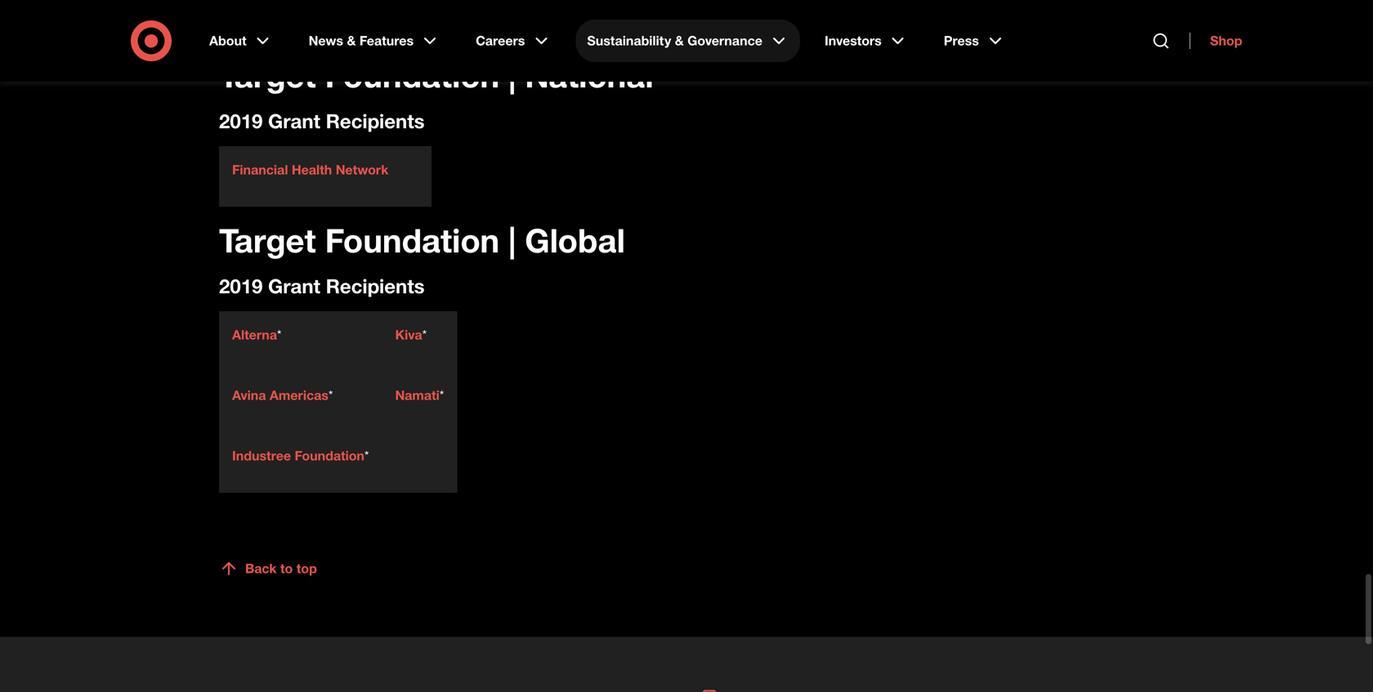 Task type: describe. For each thing, give the bounding box(es) containing it.
careers link
[[464, 20, 563, 62]]

features
[[360, 33, 414, 49]]

kiva link
[[395, 327, 422, 343]]

1 grant from the top
[[268, 109, 320, 133]]

1 2019 grant recipients from the top
[[219, 109, 425, 133]]

kiva
[[395, 327, 422, 343]]

1 recipients from the top
[[326, 109, 425, 133]]

shop link
[[1190, 33, 1243, 49]]

* for alterna *
[[277, 327, 282, 343]]

foundation for global
[[325, 220, 500, 260]]

1 2019 from the top
[[219, 109, 263, 133]]

| for national
[[509, 55, 516, 95]]

alterna
[[232, 327, 277, 343]]

about link
[[198, 20, 284, 62]]

industree
[[232, 448, 291, 464]]

network
[[336, 162, 389, 178]]

financial health network link
[[232, 162, 389, 178]]

health
[[292, 162, 332, 178]]

industree foundation *
[[232, 448, 369, 464]]

target foundation | national
[[219, 55, 654, 95]]

governance
[[688, 33, 763, 49]]

top
[[296, 561, 317, 577]]

americas
[[270, 387, 329, 403]]

alterna link
[[232, 327, 277, 343]]

namati *
[[395, 387, 444, 403]]

namati link
[[395, 387, 440, 403]]

avina americas *
[[232, 387, 333, 403]]

sustainability
[[587, 33, 671, 49]]

2 grant from the top
[[268, 274, 320, 298]]



Task type: vqa. For each thing, say whether or not it's contained in the screenshot.
Go to Feeds Feeds
no



Task type: locate. For each thing, give the bounding box(es) containing it.
financial
[[232, 162, 288, 178]]

investors
[[825, 33, 882, 49]]

1 vertical spatial |
[[509, 220, 516, 260]]

national
[[525, 55, 654, 95]]

foundation for national
[[325, 55, 500, 95]]

& left governance
[[675, 33, 684, 49]]

0 horizontal spatial &
[[347, 33, 356, 49]]

2019 grant recipients up alterna *
[[219, 274, 425, 298]]

* for kiva *
[[422, 327, 427, 343]]

target down about
[[219, 55, 316, 95]]

kiva *
[[395, 327, 427, 343]]

2019
[[219, 109, 263, 133], [219, 274, 263, 298]]

1 target from the top
[[219, 55, 316, 95]]

1 vertical spatial recipients
[[326, 274, 425, 298]]

| left the global
[[509, 220, 516, 260]]

0 vertical spatial recipients
[[326, 109, 425, 133]]

1 vertical spatial target
[[219, 220, 316, 260]]

1 vertical spatial grant
[[268, 274, 320, 298]]

press
[[944, 33, 979, 49]]

grant
[[268, 109, 320, 133], [268, 274, 320, 298]]

target for target foundation | national
[[219, 55, 316, 95]]

0 vertical spatial 2019 grant recipients
[[219, 109, 425, 133]]

foundation
[[325, 55, 500, 95], [325, 220, 500, 260], [295, 448, 364, 464]]

2 2019 grant recipients from the top
[[219, 274, 425, 298]]

global
[[525, 220, 625, 260]]

investors link
[[813, 20, 919, 62]]

news & features link
[[297, 20, 451, 62]]

avina americas link
[[232, 387, 329, 403]]

2019 up the alterna link
[[219, 274, 263, 298]]

2019 grant recipients up health
[[219, 109, 425, 133]]

news
[[309, 33, 343, 49]]

news & features
[[309, 33, 414, 49]]

& right "news"
[[347, 33, 356, 49]]

about
[[209, 33, 247, 49]]

alterna *
[[232, 327, 282, 343]]

sustainability & governance
[[587, 33, 763, 49]]

0 vertical spatial 2019
[[219, 109, 263, 133]]

0 vertical spatial grant
[[268, 109, 320, 133]]

recipients
[[326, 109, 425, 133], [326, 274, 425, 298]]

shop
[[1210, 33, 1243, 49]]

& for features
[[347, 33, 356, 49]]

target foundation | global
[[219, 220, 625, 260]]

* for namati *
[[440, 387, 444, 403]]

1 vertical spatial 2019 grant recipients
[[219, 274, 425, 298]]

1 vertical spatial foundation
[[325, 220, 500, 260]]

& for governance
[[675, 33, 684, 49]]

0 vertical spatial target
[[219, 55, 316, 95]]

recipients up network
[[326, 109, 425, 133]]

careers
[[476, 33, 525, 49]]

industree foundation link
[[232, 448, 364, 464]]

grant up financial health network link
[[268, 109, 320, 133]]

to
[[280, 561, 293, 577]]

grant up alterna *
[[268, 274, 320, 298]]

0 vertical spatial |
[[509, 55, 516, 95]]

target down the financial at the left
[[219, 220, 316, 260]]

press link
[[932, 20, 1017, 62]]

0 vertical spatial foundation
[[325, 55, 500, 95]]

namati
[[395, 387, 440, 403]]

1 vertical spatial 2019
[[219, 274, 263, 298]]

1 & from the left
[[347, 33, 356, 49]]

| for global
[[509, 220, 516, 260]]

1 | from the top
[[509, 55, 516, 95]]

|
[[509, 55, 516, 95], [509, 220, 516, 260]]

back to top link
[[219, 558, 317, 580]]

&
[[347, 33, 356, 49], [675, 33, 684, 49]]

back
[[245, 561, 277, 577]]

recipients up kiva link
[[326, 274, 425, 298]]

2 2019 from the top
[[219, 274, 263, 298]]

1 horizontal spatial &
[[675, 33, 684, 49]]

target
[[219, 55, 316, 95], [219, 220, 316, 260]]

2 | from the top
[[509, 220, 516, 260]]

avina
[[232, 387, 266, 403]]

target for target foundation | global
[[219, 220, 316, 260]]

2019 grant recipients
[[219, 109, 425, 133], [219, 274, 425, 298]]

2 & from the left
[[675, 33, 684, 49]]

sustainability & governance link
[[576, 20, 800, 62]]

2 target from the top
[[219, 220, 316, 260]]

back to top
[[245, 561, 317, 577]]

*
[[277, 327, 282, 343], [422, 327, 427, 343], [329, 387, 333, 403], [440, 387, 444, 403], [364, 448, 369, 464]]

| down careers
[[509, 55, 516, 95]]

2019 up the financial at the left
[[219, 109, 263, 133]]

2 vertical spatial foundation
[[295, 448, 364, 464]]

2 recipients from the top
[[326, 274, 425, 298]]

financial health network
[[232, 162, 389, 178]]



